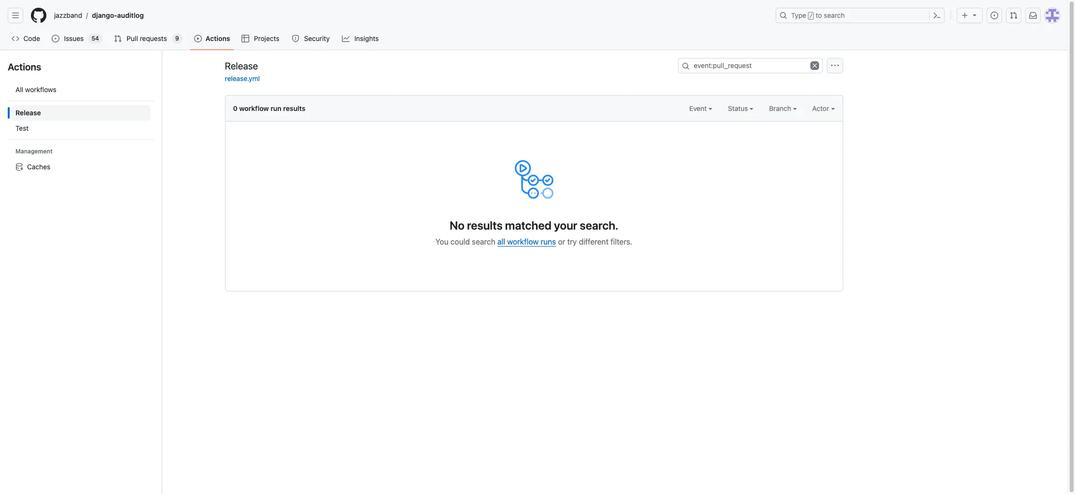 Task type: describe. For each thing, give the bounding box(es) containing it.
search.
[[580, 219, 618, 232]]

graph image
[[342, 35, 350, 43]]

0
[[233, 104, 237, 113]]

pull
[[127, 34, 138, 43]]

pull requests
[[127, 34, 167, 43]]

0 workflow run results
[[233, 104, 306, 113]]

type / to search
[[791, 11, 845, 19]]

test link
[[12, 121, 150, 136]]

0 horizontal spatial workflow
[[239, 104, 269, 113]]

issue opened image
[[52, 35, 60, 43]]

your
[[554, 219, 577, 232]]

all
[[15, 85, 23, 94]]

clear filters image
[[810, 61, 819, 70]]

projects link
[[238, 31, 284, 46]]

django-auditlog link
[[88, 8, 148, 23]]

plus image
[[961, 12, 969, 19]]

all workflow runs link
[[497, 238, 556, 246]]

event button
[[689, 103, 713, 114]]

caches
[[27, 163, 50, 171]]

runs
[[541, 238, 556, 246]]

/ for jazzband
[[86, 11, 88, 20]]

security link
[[288, 31, 334, 46]]

auditlog
[[117, 11, 144, 19]]

9
[[175, 35, 179, 42]]

54
[[92, 35, 99, 42]]

1 vertical spatial search
[[472, 238, 495, 246]]

branch
[[769, 104, 793, 113]]

status
[[728, 104, 750, 113]]

release.yml link
[[225, 74, 260, 83]]

all
[[497, 238, 505, 246]]

list containing jazzband
[[50, 8, 770, 23]]

/ for type
[[809, 13, 813, 19]]

code image
[[12, 35, 19, 43]]

0 vertical spatial search
[[824, 11, 845, 19]]

git pull request image for issue opened image
[[1010, 12, 1018, 19]]

actor
[[812, 104, 831, 113]]

show workflow options image
[[831, 62, 839, 70]]

or
[[558, 238, 565, 246]]

no
[[450, 219, 465, 232]]

insights
[[354, 34, 379, 43]]

insights link
[[338, 31, 383, 46]]

code
[[23, 34, 40, 43]]

code link
[[8, 31, 44, 46]]

actor button
[[812, 103, 835, 114]]

jazzband link
[[50, 8, 86, 23]]

filter workflows element
[[12, 105, 150, 136]]

security
[[304, 34, 330, 43]]

list containing all workflows
[[8, 78, 154, 179]]

play image
[[194, 35, 202, 43]]

filters.
[[611, 238, 633, 246]]



Task type: locate. For each thing, give the bounding box(es) containing it.
release up release.yml
[[225, 60, 258, 71]]

Filter workflow runs search field
[[678, 58, 823, 73]]

different
[[579, 238, 609, 246]]

could
[[451, 238, 470, 246]]

0 horizontal spatial release
[[15, 109, 41, 117]]

1 horizontal spatial /
[[809, 13, 813, 19]]

1 vertical spatial actions
[[8, 61, 41, 72]]

status button
[[728, 103, 754, 114]]

1 horizontal spatial workflow
[[507, 238, 539, 246]]

table image
[[242, 35, 249, 43]]

0 vertical spatial list
[[50, 8, 770, 23]]

0 horizontal spatial search
[[472, 238, 495, 246]]

issues
[[64, 34, 84, 43]]

/ inside jazzband / django-auditlog
[[86, 11, 88, 20]]

/
[[86, 11, 88, 20], [809, 13, 813, 19]]

to
[[816, 11, 822, 19]]

1 vertical spatial list
[[8, 78, 154, 179]]

try
[[567, 238, 577, 246]]

release up test
[[15, 109, 41, 117]]

/ left django-
[[86, 11, 88, 20]]

0 vertical spatial actions
[[206, 34, 230, 43]]

requests
[[140, 34, 167, 43]]

0 horizontal spatial git pull request image
[[114, 35, 122, 43]]

jazzband / django-auditlog
[[54, 11, 144, 20]]

1 vertical spatial workflow
[[507, 238, 539, 246]]

release.yml
[[225, 74, 260, 83]]

search left the all
[[472, 238, 495, 246]]

notifications image
[[1029, 12, 1037, 19]]

django-
[[92, 11, 117, 19]]

/ inside type / to search
[[809, 13, 813, 19]]

results up the all
[[467, 219, 503, 232]]

test
[[15, 124, 29, 132]]

command palette image
[[933, 12, 941, 19]]

git pull request image
[[1010, 12, 1018, 19], [114, 35, 122, 43]]

actions up all
[[8, 61, 41, 72]]

0 vertical spatial results
[[283, 104, 306, 113]]

release
[[225, 60, 258, 71], [15, 109, 41, 117]]

0 vertical spatial release
[[225, 60, 258, 71]]

caches link
[[12, 159, 150, 175]]

actions
[[206, 34, 230, 43], [8, 61, 41, 72]]

0 horizontal spatial /
[[86, 11, 88, 20]]

management
[[15, 148, 52, 155]]

0 horizontal spatial actions
[[8, 61, 41, 72]]

1 horizontal spatial results
[[467, 219, 503, 232]]

run
[[271, 104, 281, 113]]

release inside 'filter workflows' element
[[15, 109, 41, 117]]

release link
[[12, 105, 150, 121]]

github actions image
[[515, 160, 553, 199]]

1 vertical spatial git pull request image
[[114, 35, 122, 43]]

homepage image
[[31, 8, 46, 23]]

list
[[50, 8, 770, 23], [8, 78, 154, 179]]

results
[[283, 104, 306, 113], [467, 219, 503, 232]]

workflow down matched
[[507, 238, 539, 246]]

type
[[791, 11, 806, 19]]

1 horizontal spatial git pull request image
[[1010, 12, 1018, 19]]

you
[[436, 238, 449, 246]]

search image
[[682, 62, 690, 70]]

results right run
[[283, 104, 306, 113]]

1 vertical spatial release
[[15, 109, 41, 117]]

actions link
[[190, 31, 234, 46]]

no results matched your search.
[[450, 219, 618, 232]]

0 horizontal spatial results
[[283, 104, 306, 113]]

1 horizontal spatial search
[[824, 11, 845, 19]]

1 horizontal spatial actions
[[206, 34, 230, 43]]

workflow right 0
[[239, 104, 269, 113]]

matched
[[505, 219, 552, 232]]

search
[[824, 11, 845, 19], [472, 238, 495, 246]]

you could search all workflow runs or try different filters.
[[436, 238, 633, 246]]

workflows
[[25, 85, 56, 94]]

/ left to
[[809, 13, 813, 19]]

issue opened image
[[991, 12, 998, 19]]

jazzband
[[54, 11, 82, 19]]

actions right the play image
[[206, 34, 230, 43]]

all workflows link
[[12, 82, 150, 98]]

shield image
[[292, 35, 299, 43]]

search right to
[[824, 11, 845, 19]]

1 horizontal spatial release
[[225, 60, 258, 71]]

event
[[689, 104, 709, 113]]

triangle down image
[[971, 11, 979, 19]]

all workflows
[[15, 85, 56, 94]]

git pull request image left the 'pull'
[[114, 35, 122, 43]]

git pull request image left "notifications" 'icon'
[[1010, 12, 1018, 19]]

projects
[[254, 34, 280, 43]]

0 vertical spatial git pull request image
[[1010, 12, 1018, 19]]

1 vertical spatial results
[[467, 219, 503, 232]]

0 vertical spatial workflow
[[239, 104, 269, 113]]

git pull request image for issue opened icon
[[114, 35, 122, 43]]

None search field
[[678, 58, 823, 73]]

workflow
[[239, 104, 269, 113], [507, 238, 539, 246]]



Task type: vqa. For each thing, say whether or not it's contained in the screenshot.
GITHUB ACTIONS image
yes



